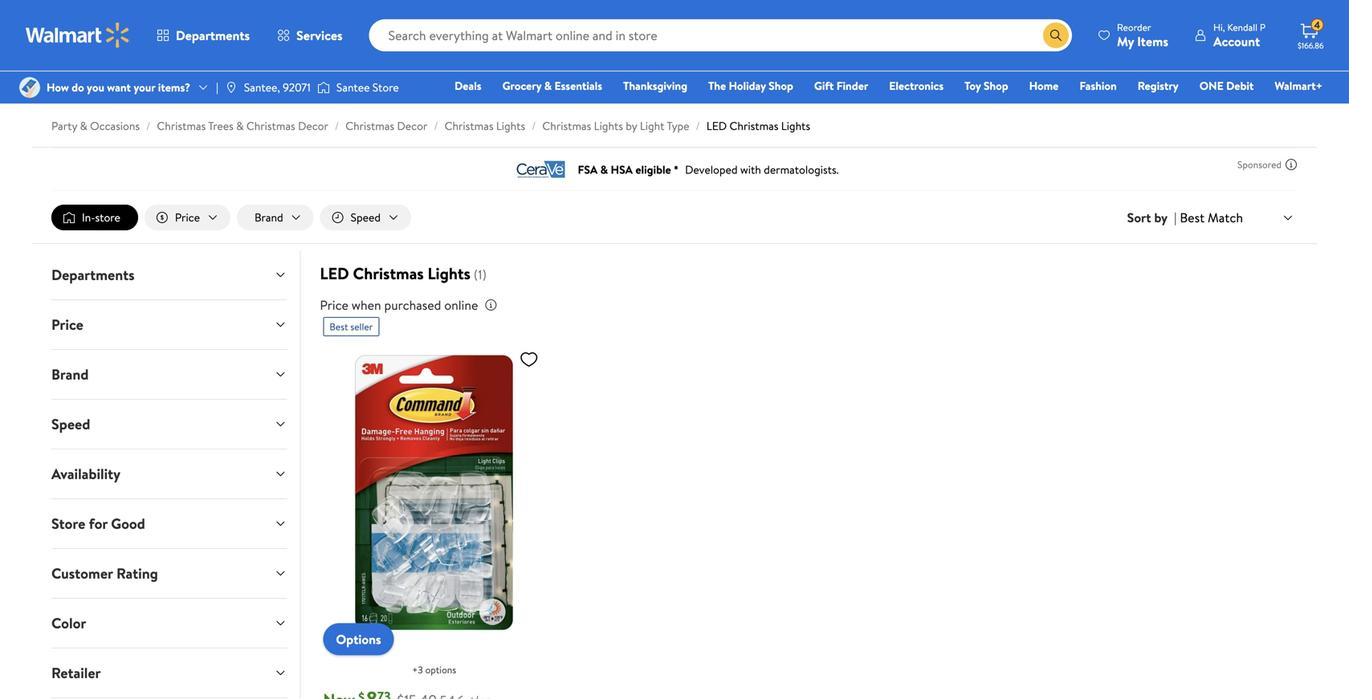 Task type: vqa. For each thing, say whether or not it's contained in the screenshot.
$94.45
no



Task type: describe. For each thing, give the bounding box(es) containing it.
toy
[[965, 78, 981, 94]]

speed inside sort and filter section element
[[351, 210, 381, 225]]

christmas down santee, 92071
[[246, 118, 295, 134]]

reorder my items
[[1117, 20, 1169, 50]]

christmas lights by light type link
[[542, 118, 690, 134]]

departments button
[[143, 16, 264, 55]]

1 vertical spatial led
[[320, 262, 349, 285]]

ad disclaimer and feedback for skylinedisplayad image
[[1285, 158, 1298, 171]]

0 horizontal spatial by
[[626, 118, 637, 134]]

registry link
[[1131, 77, 1186, 94]]

reorder
[[1117, 20, 1151, 34]]

occasions
[[90, 118, 140, 134]]

when
[[352, 296, 381, 314]]

brand inside sort and filter section element
[[255, 210, 283, 225]]

debit
[[1227, 78, 1254, 94]]

0 vertical spatial store
[[373, 79, 399, 95]]

how do you want your items?
[[47, 79, 190, 95]]

brand inside brand tab
[[51, 365, 89, 385]]

0 vertical spatial price button
[[144, 205, 230, 231]]

grocery & essentials link
[[495, 77, 610, 94]]

lights down the holiday shop link
[[781, 118, 810, 134]]

store inside dropdown button
[[51, 514, 85, 534]]

one debit
[[1200, 78, 1254, 94]]

lights left (1)
[[428, 262, 471, 285]]

best for best seller
[[330, 320, 348, 334]]

1 vertical spatial brand button
[[39, 350, 300, 399]]

kendall
[[1228, 20, 1258, 34]]

santee,
[[244, 79, 280, 95]]

store
[[95, 210, 120, 225]]

toy shop
[[965, 78, 1008, 94]]

departments inside dropdown button
[[51, 265, 135, 285]]

2 shop from the left
[[984, 78, 1008, 94]]

best match
[[1180, 209, 1243, 226]]

retailer button
[[39, 649, 300, 698]]

party
[[51, 118, 77, 134]]

options link
[[323, 624, 394, 656]]

customer rating button
[[39, 549, 300, 598]]

home link
[[1022, 77, 1066, 94]]

+3
[[412, 664, 423, 677]]

christmas down 'santee store'
[[346, 118, 394, 134]]

hi, kendall p account
[[1214, 20, 1266, 50]]

santee store
[[336, 79, 399, 95]]

store for good button
[[39, 500, 300, 549]]

& for grocery
[[544, 78, 552, 94]]

the holiday shop
[[708, 78, 793, 94]]

seller
[[350, 320, 373, 334]]

4
[[1314, 18, 1320, 32]]

departments button
[[39, 251, 300, 300]]

0 vertical spatial |
[[216, 79, 218, 95]]

1 vertical spatial price button
[[39, 300, 300, 349]]

your
[[134, 79, 155, 95]]

price inside tab
[[51, 315, 83, 335]]

trees
[[208, 118, 234, 134]]

electronics link
[[882, 77, 951, 94]]

account
[[1214, 33, 1260, 50]]

0 vertical spatial brand button
[[237, 205, 314, 231]]

deals link
[[447, 77, 489, 94]]

2 decor from the left
[[397, 118, 428, 134]]

party & occasions / christmas trees & christmas decor / christmas decor / christmas lights / christmas lights by light type / led christmas lights
[[51, 118, 810, 134]]

+3 options
[[412, 664, 456, 677]]

deals
[[455, 78, 482, 94]]

color tab
[[39, 599, 300, 648]]

walmart image
[[26, 22, 130, 48]]

toy shop link
[[958, 77, 1016, 94]]

led christmas lights link
[[707, 118, 810, 134]]

speed inside tab
[[51, 415, 90, 435]]

options
[[336, 631, 381, 649]]

in-store
[[82, 210, 120, 225]]

christmas decor link
[[346, 118, 428, 134]]

command outdoor light clips, clear, damage free hanging of christmas decorations, 16 clips image
[[323, 343, 545, 643]]

in-store button
[[51, 205, 138, 231]]

for
[[89, 514, 108, 534]]

match
[[1208, 209, 1243, 226]]

christmas down deals
[[445, 118, 494, 134]]

| inside sort and filter section element
[[1174, 209, 1177, 227]]

availability
[[51, 464, 121, 484]]

home
[[1029, 78, 1059, 94]]

1 decor from the left
[[298, 118, 328, 134]]

customer
[[51, 564, 113, 584]]

search icon image
[[1050, 29, 1063, 42]]

in-
[[82, 210, 95, 225]]

santee, 92071
[[244, 79, 311, 95]]

walmart+ link
[[1268, 77, 1330, 94]]

gift
[[814, 78, 834, 94]]

store for good tab
[[39, 500, 300, 549]]

best match button
[[1177, 207, 1298, 228]]

price tab
[[39, 300, 300, 349]]

2 / from the left
[[335, 118, 339, 134]]

christmas lights link
[[445, 118, 525, 134]]

best for best match
[[1180, 209, 1205, 226]]

led christmas lights (1)
[[320, 262, 487, 285]]

items
[[1137, 33, 1169, 50]]

thanksgiving
[[623, 78, 688, 94]]

5 / from the left
[[696, 118, 700, 134]]

1 / from the left
[[146, 118, 151, 134]]

one
[[1200, 78, 1224, 94]]

grocery & essentials
[[502, 78, 602, 94]]

Walmart Site-Wide search field
[[369, 19, 1072, 51]]

services
[[296, 27, 343, 44]]



Task type: locate. For each thing, give the bounding box(es) containing it.
led up best seller
[[320, 262, 349, 285]]

0 horizontal spatial  image
[[19, 77, 40, 98]]

/ left "christmas lights" link at top left
[[434, 118, 438, 134]]

brand button
[[237, 205, 314, 231], [39, 350, 300, 399]]

0 horizontal spatial price
[[51, 315, 83, 335]]

decor down 'santee store'
[[397, 118, 428, 134]]

good
[[111, 514, 145, 534]]

departments inside popup button
[[176, 27, 250, 44]]

christmas
[[157, 118, 206, 134], [246, 118, 295, 134], [346, 118, 394, 134], [445, 118, 494, 134], [542, 118, 591, 134], [730, 118, 779, 134], [353, 262, 424, 285]]

sponsored
[[1238, 158, 1282, 171]]

the
[[708, 78, 726, 94]]

1 horizontal spatial speed button
[[320, 205, 411, 231]]

 image for santee store
[[317, 80, 330, 96]]

speed button
[[320, 205, 411, 231], [39, 400, 300, 449]]

0 horizontal spatial speed button
[[39, 400, 300, 449]]

 image right 92071
[[317, 80, 330, 96]]

christmas down items?
[[157, 118, 206, 134]]

& right grocery
[[544, 78, 552, 94]]

speed
[[351, 210, 381, 225], [51, 415, 90, 435]]

walmart+
[[1275, 78, 1323, 94]]

brand
[[255, 210, 283, 225], [51, 365, 89, 385]]

0 vertical spatial brand
[[255, 210, 283, 225]]

holiday
[[729, 78, 766, 94]]

$166.86
[[1298, 40, 1324, 51]]

1 horizontal spatial store
[[373, 79, 399, 95]]

led
[[707, 118, 727, 134], [320, 262, 349, 285]]

1 horizontal spatial |
[[1174, 209, 1177, 227]]

sort
[[1127, 209, 1151, 227]]

1 horizontal spatial brand
[[255, 210, 283, 225]]

items?
[[158, 79, 190, 95]]

0 vertical spatial departments
[[176, 27, 250, 44]]

0 vertical spatial speed
[[351, 210, 381, 225]]

1 shop from the left
[[769, 78, 793, 94]]

finder
[[837, 78, 868, 94]]

my
[[1117, 33, 1134, 50]]

santee
[[336, 79, 370, 95]]

4 / from the left
[[532, 118, 536, 134]]

& right the trees
[[236, 118, 244, 134]]

Search search field
[[369, 19, 1072, 51]]

lights down grocery
[[496, 118, 525, 134]]

registry
[[1138, 78, 1179, 94]]

options
[[425, 664, 456, 677]]

how
[[47, 79, 69, 95]]

party & occasions link
[[51, 118, 140, 134]]

christmas down "essentials"
[[542, 118, 591, 134]]

1 vertical spatial |
[[1174, 209, 1177, 227]]

purchased
[[384, 296, 441, 314]]

by right sort
[[1154, 209, 1168, 227]]

shop right toy
[[984, 78, 1008, 94]]

/ right occasions
[[146, 118, 151, 134]]

1 horizontal spatial led
[[707, 118, 727, 134]]

speed up led christmas lights (1)
[[351, 210, 381, 225]]

 image for how do you want your items?
[[19, 77, 40, 98]]

store for good
[[51, 514, 145, 534]]

by inside sort and filter section element
[[1154, 209, 1168, 227]]

1 vertical spatial store
[[51, 514, 85, 534]]

price button down 'departments' tab
[[39, 300, 300, 349]]

type
[[667, 118, 690, 134]]

customer rating
[[51, 564, 158, 584]]

shop right holiday
[[769, 78, 793, 94]]

online
[[444, 296, 478, 314]]

gift finder link
[[807, 77, 876, 94]]

1 vertical spatial brand
[[51, 365, 89, 385]]

0 horizontal spatial decor
[[298, 118, 328, 134]]

rating
[[116, 564, 158, 584]]

sort and filter section element
[[32, 192, 1317, 243]]

0 horizontal spatial |
[[216, 79, 218, 95]]

best inside best match dropdown button
[[1180, 209, 1205, 226]]

want
[[107, 79, 131, 95]]

departments up items?
[[176, 27, 250, 44]]

| left best match
[[1174, 209, 1177, 227]]

best seller
[[330, 320, 373, 334]]

fashion
[[1080, 78, 1117, 94]]

0 horizontal spatial &
[[80, 118, 87, 134]]

1 vertical spatial price
[[320, 296, 349, 314]]

& right party on the left of the page
[[80, 118, 87, 134]]

christmas up price when purchased online
[[353, 262, 424, 285]]

1 horizontal spatial best
[[1180, 209, 1205, 226]]

0 horizontal spatial store
[[51, 514, 85, 534]]

| up the trees
[[216, 79, 218, 95]]

0 horizontal spatial departments
[[51, 265, 135, 285]]

1 vertical spatial departments
[[51, 265, 135, 285]]

(1)
[[474, 266, 487, 284]]

speed button up availability dropdown button
[[39, 400, 300, 449]]

 image
[[19, 77, 40, 98], [317, 80, 330, 96], [225, 81, 238, 94]]

1 horizontal spatial &
[[236, 118, 244, 134]]

lights left light
[[594, 118, 623, 134]]

1 vertical spatial best
[[330, 320, 348, 334]]

1 vertical spatial speed button
[[39, 400, 300, 449]]

you
[[87, 79, 104, 95]]

services button
[[264, 16, 356, 55]]

departments tab
[[39, 251, 300, 300]]

departments down in-store button
[[51, 265, 135, 285]]

3 / from the left
[[434, 118, 438, 134]]

christmas trees & christmas decor link
[[157, 118, 328, 134]]

thanksgiving link
[[616, 77, 695, 94]]

price when purchased online
[[320, 296, 478, 314]]

0 vertical spatial led
[[707, 118, 727, 134]]

0 horizontal spatial led
[[320, 262, 349, 285]]

gift finder
[[814, 78, 868, 94]]

price
[[175, 210, 200, 225], [320, 296, 349, 314], [51, 315, 83, 335]]

lights
[[496, 118, 525, 134], [594, 118, 623, 134], [781, 118, 810, 134], [428, 262, 471, 285]]

0 horizontal spatial brand
[[51, 365, 89, 385]]

1 vertical spatial by
[[1154, 209, 1168, 227]]

2 vertical spatial price
[[51, 315, 83, 335]]

price button up departments dropdown button
[[144, 205, 230, 231]]

/ down santee
[[335, 118, 339, 134]]

2 horizontal spatial price
[[320, 296, 349, 314]]

do
[[72, 79, 84, 95]]

decor down 92071
[[298, 118, 328, 134]]

best left seller
[[330, 320, 348, 334]]

fashion link
[[1073, 77, 1124, 94]]

0 horizontal spatial speed
[[51, 415, 90, 435]]

|
[[216, 79, 218, 95], [1174, 209, 1177, 227]]

availability tab
[[39, 450, 300, 499]]

1 vertical spatial speed
[[51, 415, 90, 435]]

0 horizontal spatial shop
[[769, 78, 793, 94]]

0 horizontal spatial best
[[330, 320, 348, 334]]

by left light
[[626, 118, 637, 134]]

 image for santee, 92071
[[225, 81, 238, 94]]

0 vertical spatial speed button
[[320, 205, 411, 231]]

retailer tab
[[39, 649, 300, 698]]

2 horizontal spatial  image
[[317, 80, 330, 96]]

store left for
[[51, 514, 85, 534]]

92071
[[283, 79, 311, 95]]

electronics
[[889, 78, 944, 94]]

1 horizontal spatial price
[[175, 210, 200, 225]]

1 horizontal spatial decor
[[397, 118, 428, 134]]

hi,
[[1214, 20, 1225, 34]]

christmas down the holiday shop
[[730, 118, 779, 134]]

brand tab
[[39, 350, 300, 399]]

best
[[1180, 209, 1205, 226], [330, 320, 348, 334]]

1 horizontal spatial  image
[[225, 81, 238, 94]]

led right type
[[707, 118, 727, 134]]

0 vertical spatial by
[[626, 118, 637, 134]]

sort by |
[[1127, 209, 1177, 227]]

best left match
[[1180, 209, 1205, 226]]

store right santee
[[373, 79, 399, 95]]

& for party
[[80, 118, 87, 134]]

shop
[[769, 78, 793, 94], [984, 78, 1008, 94]]

by
[[626, 118, 637, 134], [1154, 209, 1168, 227]]

1 horizontal spatial shop
[[984, 78, 1008, 94]]

color button
[[39, 599, 300, 648]]

color
[[51, 614, 86, 634]]

retailer
[[51, 663, 101, 684]]

store
[[373, 79, 399, 95], [51, 514, 85, 534]]

price inside sort and filter section element
[[175, 210, 200, 225]]

legal information image
[[485, 299, 497, 312]]

 image left the how
[[19, 77, 40, 98]]

/ down grocery
[[532, 118, 536, 134]]

decor
[[298, 118, 328, 134], [397, 118, 428, 134]]

 image left santee,
[[225, 81, 238, 94]]

p
[[1260, 20, 1266, 34]]

1 horizontal spatial speed
[[351, 210, 381, 225]]

add to favorites list, command outdoor light clips, clear, damage free hanging of christmas decorations, 16 clips image
[[519, 349, 539, 370]]

price button
[[144, 205, 230, 231], [39, 300, 300, 349]]

speed up availability
[[51, 415, 90, 435]]

light
[[640, 118, 665, 134]]

speed button inside sort and filter section element
[[320, 205, 411, 231]]

1 horizontal spatial departments
[[176, 27, 250, 44]]

2 horizontal spatial &
[[544, 78, 552, 94]]

the holiday shop link
[[701, 77, 801, 94]]

grocery
[[502, 78, 542, 94]]

one debit link
[[1192, 77, 1261, 94]]

0 vertical spatial price
[[175, 210, 200, 225]]

0 vertical spatial best
[[1180, 209, 1205, 226]]

speed tab
[[39, 400, 300, 449]]

speed button up led christmas lights (1)
[[320, 205, 411, 231]]

customer rating tab
[[39, 549, 300, 598]]

/ right type
[[696, 118, 700, 134]]

1 horizontal spatial by
[[1154, 209, 1168, 227]]



